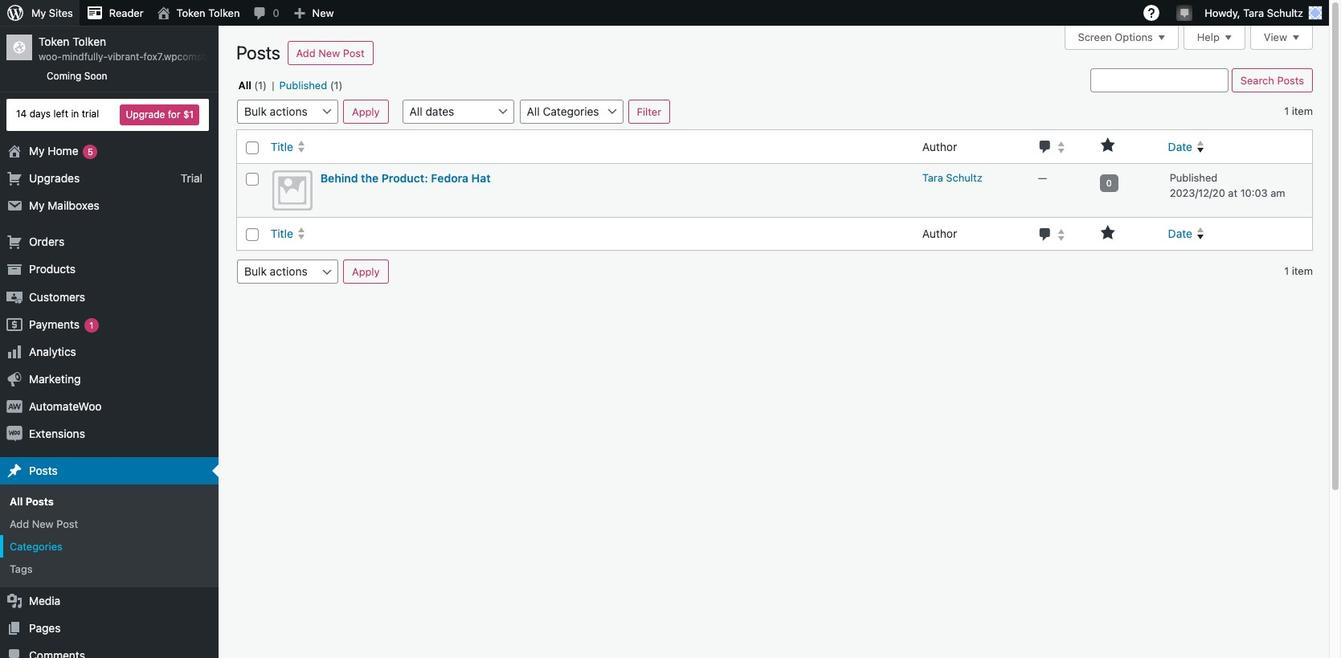 Task type: vqa. For each thing, say whether or not it's contained in the screenshot.
"Checkout"
no



Task type: describe. For each thing, give the bounding box(es) containing it.
tara schultz link
[[923, 171, 983, 184]]

my home 5
[[29, 144, 93, 157]]

behind
[[321, 171, 358, 185]]

vibrant-
[[108, 51, 144, 63]]

upgrade for $1 button
[[120, 104, 199, 125]]

in
[[71, 108, 79, 120]]

date for second comments icon
[[1168, 227, 1193, 240]]

home
[[48, 144, 78, 157]]

howdy, tara schultz
[[1205, 6, 1304, 19]]

0 horizontal spatial add new post link
[[0, 513, 219, 535]]

mindfully-
[[62, 51, 108, 63]]

main menu navigation
[[0, 26, 252, 658]]

post inside 'main menu' "navigation"
[[56, 518, 78, 531]]

customers link
[[0, 283, 219, 311]]

automatewoo
[[29, 400, 102, 413]]

all for all (1) | published (1)
[[238, 79, 251, 92]]

published inside published 2023/12/20 at 10:03 am
[[1170, 171, 1218, 184]]

0 vertical spatial add new post link
[[287, 41, 373, 65]]

0 vertical spatial 0 link
[[246, 0, 286, 26]]

0 horizontal spatial published
[[279, 79, 327, 92]]

customers
[[29, 290, 85, 303]]

options
[[1115, 31, 1153, 44]]

view button
[[1251, 26, 1313, 50]]

title for second comments icon
[[271, 227, 293, 240]]

pages
[[29, 621, 61, 635]]

orders
[[29, 235, 64, 248]]

media
[[29, 594, 60, 607]]

—
[[1038, 171, 1047, 184]]

10:03
[[1241, 187, 1268, 199]]

all (1) | published (1)
[[238, 79, 343, 92]]

tags link
[[0, 558, 219, 581]]

add new post inside 'main menu' "navigation"
[[10, 518, 78, 531]]

products link
[[0, 256, 219, 283]]

0 horizontal spatial schultz
[[946, 171, 983, 184]]

the
[[361, 171, 379, 185]]

0 vertical spatial posts
[[236, 42, 280, 63]]

am
[[1271, 187, 1286, 199]]

sites
[[49, 6, 73, 19]]

my mailboxes link
[[0, 192, 219, 220]]

fedora
[[431, 171, 469, 185]]

0 vertical spatial 1
[[1285, 104, 1289, 117]]

1 horizontal spatial 0 link
[[1100, 174, 1119, 192]]

screen
[[1078, 31, 1112, 44]]

at
[[1228, 187, 1238, 199]]

date link for 2nd comments icon from the bottom
[[1162, 132, 1313, 161]]

all for all posts
[[10, 495, 23, 508]]

view
[[1264, 31, 1288, 44]]

toolbar navigation
[[0, 0, 1329, 29]]

2 vertical spatial posts
[[25, 495, 54, 508]]

new inside 'main menu' "navigation"
[[32, 518, 54, 531]]

— 0
[[1038, 171, 1112, 188]]

all posts
[[10, 495, 54, 508]]

screen options
[[1078, 31, 1153, 44]]

1 horizontal spatial post
[[343, 47, 365, 59]]

14 days left in trial
[[16, 108, 99, 120]]

my sites link
[[0, 0, 79, 26]]

my for my sites
[[31, 6, 46, 19]]

tara schultz
[[923, 171, 983, 184]]

soon
[[84, 70, 107, 82]]

fox7.wpcomstaging.com
[[144, 51, 252, 63]]

1 vertical spatial posts
[[29, 463, 58, 477]]

media link
[[0, 587, 219, 615]]

author for 2nd comments icon from the bottom
[[923, 140, 957, 153]]

title for 2nd comments icon from the bottom
[[271, 140, 293, 153]]

howdy,
[[1205, 6, 1241, 19]]

notification image
[[1179, 6, 1191, 18]]

1 inside payments 1
[[89, 320, 94, 330]]

2023/12/20
[[1170, 187, 1226, 199]]

date for 2nd comments icon from the bottom
[[1168, 140, 1193, 153]]

coming
[[47, 70, 82, 82]]

automatewoo link
[[0, 393, 219, 421]]

tags
[[10, 563, 33, 576]]

published 2023/12/20 at 10:03 am
[[1170, 171, 1286, 199]]

tolken for token tolken woo-mindfully-vibrant-fox7.wpcomstaging.com coming soon
[[73, 35, 106, 48]]

posts link
[[0, 457, 219, 485]]

schultz inside toolbar navigation
[[1267, 6, 1304, 19]]

screen options button
[[1065, 26, 1179, 50]]

orders link
[[0, 228, 219, 256]]

behind the product: fedora hat link
[[321, 171, 491, 185]]



Task type: locate. For each thing, give the bounding box(es) containing it.
2 author from the top
[[923, 227, 957, 240]]

add new post link
[[287, 41, 373, 65], [0, 513, 219, 535]]

analytics link
[[0, 338, 219, 366]]

comments image
[[1038, 140, 1053, 153], [1038, 227, 1053, 240]]

add down "all posts"
[[10, 518, 29, 531]]

1 vertical spatial tolken
[[73, 35, 106, 48]]

tolken for token tolken
[[208, 6, 240, 19]]

1 up analytics link
[[89, 320, 94, 330]]

schultz left —
[[946, 171, 983, 184]]

token tolken link
[[150, 0, 246, 26]]

pages link
[[0, 615, 219, 642]]

date link down at on the right of the page
[[1162, 220, 1313, 248]]

1 vertical spatial title link
[[264, 220, 915, 248]]

title
[[271, 140, 293, 153], [271, 227, 293, 240]]

2 date from the top
[[1168, 227, 1193, 240]]

0 link right —
[[1100, 174, 1119, 192]]

1 title from the top
[[271, 140, 293, 153]]

None submit
[[1232, 68, 1313, 92], [343, 100, 389, 124], [628, 100, 670, 124], [343, 260, 389, 284], [1232, 68, 1313, 92], [343, 100, 389, 124], [628, 100, 670, 124], [343, 260, 389, 284]]

2 date link from the top
[[1162, 220, 1313, 248]]

1 vertical spatial 0 link
[[1100, 174, 1119, 192]]

0 vertical spatial item
[[1292, 104, 1313, 117]]

0 vertical spatial date link
[[1162, 132, 1313, 161]]

0 horizontal spatial token
[[39, 35, 69, 48]]

0 vertical spatial comments image
[[1038, 140, 1053, 153]]

(1) left the "|"
[[254, 79, 267, 92]]

trial
[[82, 108, 99, 120]]

tolken inside token tolken woo-mindfully-vibrant-fox7.wpcomstaging.com coming soon
[[73, 35, 106, 48]]

1 comments image from the top
[[1038, 140, 1053, 153]]

extensions
[[29, 427, 85, 441]]

my left the sites
[[31, 6, 46, 19]]

|
[[272, 79, 274, 92]]

categories link
[[0, 535, 219, 558]]

5
[[88, 146, 93, 156]]

0 link right token tolken
[[246, 0, 286, 26]]

new up all (1) | published (1)
[[312, 6, 334, 19]]

all inside 'main menu' "navigation"
[[10, 495, 23, 508]]

add new post up categories
[[10, 518, 78, 531]]

0 horizontal spatial tolken
[[73, 35, 106, 48]]

0 horizontal spatial (1)
[[254, 79, 267, 92]]

add for the leftmost add new post link
[[10, 518, 29, 531]]

1 date link from the top
[[1162, 132, 1313, 161]]

1 vertical spatial published
[[1170, 171, 1218, 184]]

0 vertical spatial token
[[177, 6, 206, 19]]

add new post
[[296, 47, 365, 59], [10, 518, 78, 531]]

schultz up "view" dropdown button
[[1267, 6, 1304, 19]]

2 title from the top
[[271, 227, 293, 240]]

1 vertical spatial 1 item
[[1285, 265, 1313, 278]]

my inside toolbar navigation
[[31, 6, 46, 19]]

add up all (1) | published (1)
[[296, 47, 316, 59]]

title link for second comments icon
[[264, 220, 915, 248]]

author
[[923, 140, 957, 153], [923, 227, 957, 240]]

date link up published 2023/12/20 at 10:03 am
[[1162, 132, 1313, 161]]

title down no thumbnail found.
[[271, 227, 293, 240]]

2 item from the top
[[1292, 265, 1313, 278]]

title link for 2nd comments icon from the bottom
[[264, 132, 915, 161]]

upgrades
[[29, 171, 80, 185]]

add new post link up the tags link
[[0, 513, 219, 535]]

tolken up mindfully-
[[73, 35, 106, 48]]

0 link
[[246, 0, 286, 26], [1100, 174, 1119, 192]]

0 vertical spatial author
[[923, 140, 957, 153]]

products
[[29, 262, 76, 276]]

posts up the "|"
[[236, 42, 280, 63]]

0 vertical spatial my
[[31, 6, 46, 19]]

published right the "|"
[[279, 79, 327, 92]]

1 vertical spatial comments image
[[1038, 227, 1053, 240]]

my left home
[[29, 144, 45, 157]]

2 vertical spatial new
[[32, 518, 54, 531]]

reader link
[[79, 0, 150, 26]]

token tolken woo-mindfully-vibrant-fox7.wpcomstaging.com coming soon
[[39, 35, 252, 82]]

0 vertical spatial post
[[343, 47, 365, 59]]

1 item from the top
[[1292, 104, 1313, 117]]

0 vertical spatial published
[[279, 79, 327, 92]]

posts up categories
[[25, 495, 54, 508]]

all up categories
[[10, 495, 23, 508]]

behind the product: fedora hat
[[321, 171, 491, 185]]

1 horizontal spatial add new post link
[[287, 41, 373, 65]]

token tolken
[[177, 6, 240, 19]]

1 1 item from the top
[[1285, 104, 1313, 117]]

token up fox7.wpcomstaging.com
[[177, 6, 206, 19]]

add for add new post link to the top
[[296, 47, 316, 59]]

None search field
[[1091, 68, 1229, 92]]

date link
[[1162, 132, 1313, 161], [1162, 220, 1313, 248]]

1 down "view" dropdown button
[[1285, 104, 1289, 117]]

upgrade for $1
[[126, 108, 194, 120]]

1 vertical spatial schultz
[[946, 171, 983, 184]]

1 horizontal spatial add new post
[[296, 47, 365, 59]]

0 inside toolbar navigation
[[273, 6, 279, 19]]

tara inside toolbar navigation
[[1244, 6, 1264, 19]]

add new post down the new link
[[296, 47, 365, 59]]

woo-
[[39, 51, 62, 63]]

1 (1) from the left
[[254, 79, 267, 92]]

1 horizontal spatial schultz
[[1267, 6, 1304, 19]]

date up 2023/12/20
[[1168, 140, 1193, 153]]

1 author from the top
[[923, 140, 957, 153]]

1 horizontal spatial 0
[[1107, 177, 1112, 188]]

0 vertical spatial add
[[296, 47, 316, 59]]

1 title link from the top
[[264, 132, 915, 161]]

1 vertical spatial item
[[1292, 265, 1313, 278]]

posts
[[236, 42, 280, 63], [29, 463, 58, 477], [25, 495, 54, 508]]

date
[[1168, 140, 1193, 153], [1168, 227, 1193, 240]]

author up tara schultz link
[[923, 140, 957, 153]]

help button
[[1184, 26, 1246, 50]]

0 horizontal spatial all
[[10, 495, 23, 508]]

1 horizontal spatial (1)
[[330, 79, 343, 92]]

0 horizontal spatial add new post
[[10, 518, 78, 531]]

add inside 'main menu' "navigation"
[[10, 518, 29, 531]]

upgrade
[[126, 108, 165, 120]]

post
[[343, 47, 365, 59], [56, 518, 78, 531]]

published up 2023/12/20
[[1170, 171, 1218, 184]]

new
[[312, 6, 334, 19], [318, 47, 340, 59], [32, 518, 54, 531]]

hat
[[472, 171, 491, 185]]

all
[[238, 79, 251, 92], [10, 495, 23, 508]]

None checkbox
[[246, 173, 259, 185]]

14
[[16, 108, 27, 120]]

0 inside — 0
[[1107, 177, 1112, 188]]

new up categories
[[32, 518, 54, 531]]

0 left the new link
[[273, 6, 279, 19]]

left
[[53, 108, 68, 120]]

1 vertical spatial add new post link
[[0, 513, 219, 535]]

0 vertical spatial title link
[[264, 132, 915, 161]]

0 horizontal spatial post
[[56, 518, 78, 531]]

tara
[[1244, 6, 1264, 19], [923, 171, 943, 184]]

1 vertical spatial title
[[271, 227, 293, 240]]

1 vertical spatial 0
[[1107, 177, 1112, 188]]

0 horizontal spatial 0 link
[[246, 0, 286, 26]]

1 horizontal spatial published
[[1170, 171, 1218, 184]]

title link
[[264, 132, 915, 161], [264, 220, 915, 248]]

my for my mailboxes
[[29, 198, 45, 212]]

1 vertical spatial date link
[[1162, 220, 1313, 248]]

0 vertical spatial 0
[[273, 6, 279, 19]]

0 vertical spatial tolken
[[208, 6, 240, 19]]

1 vertical spatial all
[[10, 495, 23, 508]]

token for token tolken woo-mindfully-vibrant-fox7.wpcomstaging.com coming soon
[[39, 35, 69, 48]]

0 vertical spatial add new post
[[296, 47, 365, 59]]

new link
[[286, 0, 340, 26]]

2 (1) from the left
[[330, 79, 343, 92]]

reader
[[109, 6, 144, 19]]

1 vertical spatial author
[[923, 227, 957, 240]]

payments
[[29, 317, 80, 331]]

trial
[[181, 171, 203, 185]]

2 vertical spatial 1
[[89, 320, 94, 330]]

1 vertical spatial my
[[29, 144, 45, 157]]

new down the new link
[[318, 47, 340, 59]]

item
[[1292, 104, 1313, 117], [1292, 265, 1313, 278]]

date down 2023/12/20
[[1168, 227, 1193, 240]]

0 horizontal spatial 0
[[273, 6, 279, 19]]

mailboxes
[[48, 198, 100, 212]]

token for token tolken
[[177, 6, 206, 19]]

0 vertical spatial tara
[[1244, 6, 1264, 19]]

title up no thumbnail found.
[[271, 140, 293, 153]]

1 date from the top
[[1168, 140, 1193, 153]]

token inside toolbar navigation
[[177, 6, 206, 19]]

2 comments image from the top
[[1038, 227, 1053, 240]]

for
[[168, 108, 180, 120]]

1 down the am
[[1285, 265, 1289, 278]]

1 vertical spatial new
[[318, 47, 340, 59]]

add
[[296, 47, 316, 59], [10, 518, 29, 531]]

tolken
[[208, 6, 240, 19], [73, 35, 106, 48]]

1 horizontal spatial all
[[238, 79, 251, 92]]

analytics
[[29, 345, 76, 358]]

1 vertical spatial date
[[1168, 227, 1193, 240]]

1
[[1285, 104, 1289, 117], [1285, 265, 1289, 278], [89, 320, 94, 330]]

1 vertical spatial token
[[39, 35, 69, 48]]

1 item
[[1285, 104, 1313, 117], [1285, 265, 1313, 278]]

all left the "|"
[[238, 79, 251, 92]]

(1) right the "|"
[[330, 79, 343, 92]]

None checkbox
[[246, 141, 259, 154], [246, 228, 259, 241], [246, 141, 259, 154], [246, 228, 259, 241]]

token inside token tolken woo-mindfully-vibrant-fox7.wpcomstaging.com coming soon
[[39, 35, 69, 48]]

1 vertical spatial 1
[[1285, 265, 1289, 278]]

author for second comments icon
[[923, 227, 957, 240]]

new inside toolbar navigation
[[312, 6, 334, 19]]

1 vertical spatial add new post
[[10, 518, 78, 531]]

0
[[273, 6, 279, 19], [1107, 177, 1112, 188]]

1 vertical spatial add
[[10, 518, 29, 531]]

0 vertical spatial date
[[1168, 140, 1193, 153]]

published
[[279, 79, 327, 92], [1170, 171, 1218, 184]]

0 horizontal spatial add
[[10, 518, 29, 531]]

all posts link
[[0, 490, 219, 513]]

0 right —
[[1107, 177, 1112, 188]]

posts up "all posts"
[[29, 463, 58, 477]]

0 vertical spatial all
[[238, 79, 251, 92]]

product:
[[382, 171, 428, 185]]

0 vertical spatial schultz
[[1267, 6, 1304, 19]]

add new post link down the new link
[[287, 41, 373, 65]]

help
[[1197, 31, 1220, 44]]

extensions link
[[0, 421, 219, 448]]

my sites
[[31, 6, 73, 19]]

2 1 item from the top
[[1285, 265, 1313, 278]]

1 horizontal spatial token
[[177, 6, 206, 19]]

1 horizontal spatial tolken
[[208, 6, 240, 19]]

$1
[[183, 108, 194, 120]]

0 vertical spatial title
[[271, 140, 293, 153]]

tolken inside toolbar navigation
[[208, 6, 240, 19]]

1 vertical spatial post
[[56, 518, 78, 531]]

my
[[31, 6, 46, 19], [29, 144, 45, 157], [29, 198, 45, 212]]

token up woo-
[[39, 35, 69, 48]]

categories
[[10, 540, 63, 553]]

payments 1
[[29, 317, 94, 331]]

author down tara schultz link
[[923, 227, 957, 240]]

0 vertical spatial 1 item
[[1285, 104, 1313, 117]]

my for my home 5
[[29, 144, 45, 157]]

1 horizontal spatial tara
[[1244, 6, 1264, 19]]

date link for second comments icon
[[1162, 220, 1313, 248]]

0 vertical spatial new
[[312, 6, 334, 19]]

comments image up —
[[1038, 140, 1053, 153]]

(1)
[[254, 79, 267, 92], [330, 79, 343, 92]]

1 horizontal spatial add
[[296, 47, 316, 59]]

days
[[29, 108, 51, 120]]

2 title link from the top
[[264, 220, 915, 248]]

comments image down —
[[1038, 227, 1053, 240]]

my down upgrades on the top of page
[[29, 198, 45, 212]]

my mailboxes
[[29, 198, 100, 212]]

0 horizontal spatial tara
[[923, 171, 943, 184]]

marketing
[[29, 372, 81, 386]]

marketing link
[[0, 366, 219, 393]]

2 vertical spatial my
[[29, 198, 45, 212]]

no thumbnail found. image
[[272, 170, 313, 210]]

token
[[177, 6, 206, 19], [39, 35, 69, 48]]

tolken up fox7.wpcomstaging.com
[[208, 6, 240, 19]]

1 vertical spatial tara
[[923, 171, 943, 184]]



